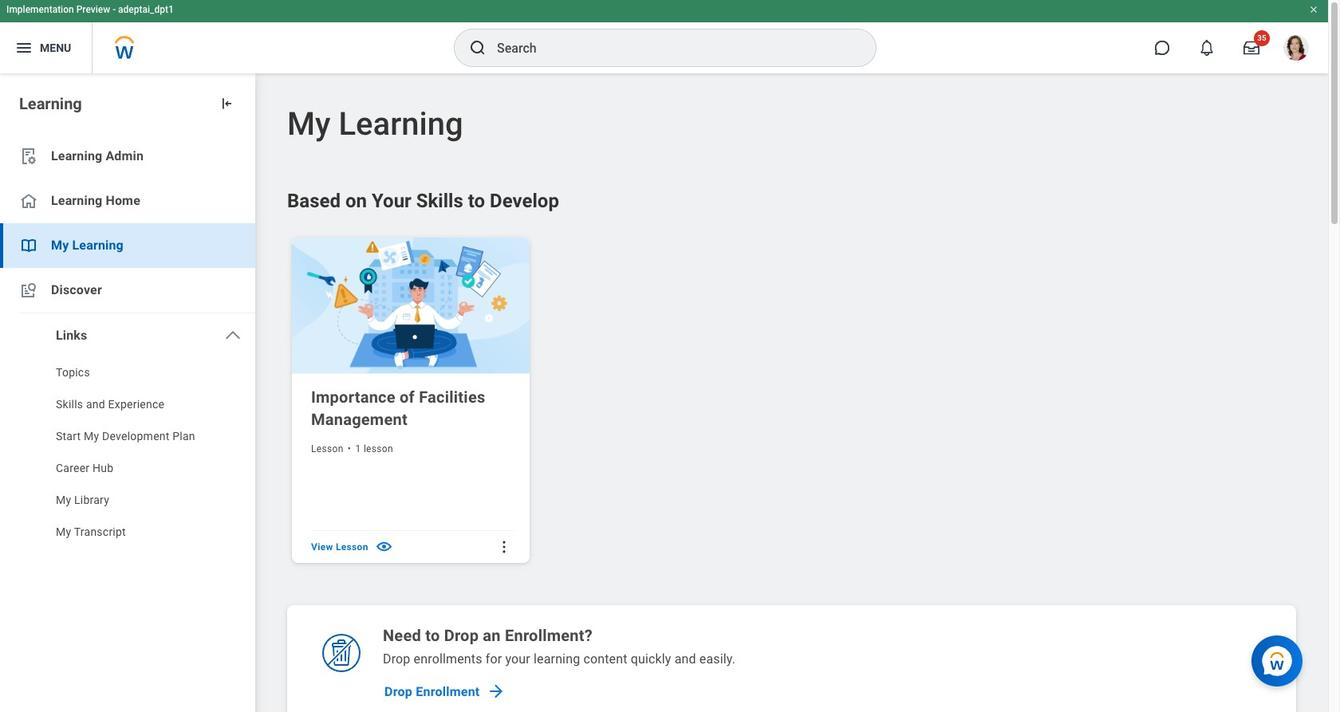 Task type: locate. For each thing, give the bounding box(es) containing it.
1 vertical spatial my learning
[[51, 238, 124, 253]]

to left develop
[[468, 190, 485, 212]]

transcript
[[74, 526, 126, 539]]

to
[[468, 190, 485, 212], [426, 627, 440, 646]]

for
[[486, 652, 502, 667]]

learning for learning
[[19, 94, 82, 113]]

learning home link
[[0, 179, 255, 223]]

my learning
[[287, 105, 463, 143], [51, 238, 124, 253]]

your
[[372, 190, 412, 212]]

enrollment
[[416, 684, 480, 700]]

inbox large image
[[1244, 40, 1260, 56]]

skills
[[416, 190, 464, 212], [56, 398, 83, 411]]

my learning down learning home
[[51, 238, 124, 253]]

chevron up image
[[223, 326, 243, 346]]

learning
[[534, 652, 580, 667]]

topics
[[56, 366, 90, 379]]

lesson right the view
[[336, 542, 368, 553]]

importance
[[311, 388, 396, 407]]

learning left admin
[[51, 148, 102, 164]]

related actions vertical image
[[496, 539, 512, 555]]

lesson
[[364, 444, 393, 455]]

list
[[0, 134, 255, 550], [0, 358, 255, 550]]

learning left home at the top left of the page
[[51, 193, 102, 208]]

0 vertical spatial my learning
[[287, 105, 463, 143]]

and down "topics"
[[86, 398, 105, 411]]

home
[[106, 193, 140, 208]]

35 button
[[1235, 30, 1271, 65]]

experience
[[108, 398, 165, 411]]

menu
[[40, 41, 71, 54]]

importance of facilities management
[[311, 388, 486, 429]]

0 horizontal spatial to
[[426, 627, 440, 646]]

1 vertical spatial skills
[[56, 398, 83, 411]]

content
[[584, 652, 628, 667]]

career hub link
[[0, 454, 255, 486]]

0 horizontal spatial my learning
[[51, 238, 124, 253]]

my library link
[[0, 486, 255, 518]]

arrow right image
[[486, 682, 506, 702]]

skills right the your
[[416, 190, 464, 212]]

0 horizontal spatial skills
[[56, 398, 83, 411]]

menu banner
[[0, 0, 1329, 73]]

my learning up the your
[[287, 105, 463, 143]]

book open image
[[19, 236, 38, 255]]

discover
[[51, 283, 102, 298]]

learning for learning admin
[[51, 148, 102, 164]]

an
[[483, 627, 501, 646]]

justify image
[[14, 38, 34, 57]]

skills and experience
[[56, 398, 165, 411]]

discover link
[[0, 268, 255, 313]]

learning
[[19, 94, 82, 113], [339, 105, 463, 143], [51, 148, 102, 164], [51, 193, 102, 208], [72, 238, 124, 253]]

based
[[287, 190, 341, 212]]

to up the enrollments at the bottom left of the page
[[426, 627, 440, 646]]

0 vertical spatial to
[[468, 190, 485, 212]]

skills up start
[[56, 398, 83, 411]]

0 vertical spatial skills
[[416, 190, 464, 212]]

learning up the your
[[339, 105, 463, 143]]

drop
[[444, 627, 479, 646], [383, 652, 411, 667], [385, 684, 413, 700]]

drop up the enrollments at the bottom left of the page
[[444, 627, 479, 646]]

Search Workday  search field
[[497, 30, 844, 65]]

my right book open image
[[51, 238, 69, 253]]

0 vertical spatial drop
[[444, 627, 479, 646]]

1 horizontal spatial to
[[468, 190, 485, 212]]

0 horizontal spatial and
[[86, 398, 105, 411]]

2 vertical spatial drop
[[385, 684, 413, 700]]

and
[[86, 398, 105, 411], [675, 652, 697, 667]]

drop left 'enrollment'
[[385, 684, 413, 700]]

drop down need
[[383, 652, 411, 667]]

to inside the need to drop an enrollment? drop enrollments for your learning content quickly and easily.
[[426, 627, 440, 646]]

admin
[[106, 148, 144, 164]]

my
[[287, 105, 331, 143], [51, 238, 69, 253], [84, 430, 99, 443], [56, 494, 71, 507], [56, 526, 71, 539]]

1
[[356, 444, 361, 455]]

learning down menu dropdown button at the top left
[[19, 94, 82, 113]]

35
[[1258, 34, 1267, 42]]

1 vertical spatial drop
[[383, 652, 411, 667]]

and left the easily.
[[675, 652, 697, 667]]

my transcript
[[56, 526, 126, 539]]

links button
[[0, 314, 255, 358]]

adeptai_dpt1
[[118, 4, 174, 15]]

learning admin
[[51, 148, 144, 164]]

based on your skills to develop
[[287, 190, 559, 212]]

facilities
[[419, 388, 486, 407]]

preview
[[76, 4, 110, 15]]

notifications large image
[[1200, 40, 1216, 56]]

1 vertical spatial to
[[426, 627, 440, 646]]

1 list from the top
[[0, 134, 255, 550]]

transformation import image
[[219, 96, 235, 112]]

implementation preview -   adeptai_dpt1
[[6, 4, 174, 15]]

my right start
[[84, 430, 99, 443]]

profile logan mcneil image
[[1284, 35, 1310, 64]]

0 vertical spatial and
[[86, 398, 105, 411]]

drop enrollment link
[[378, 676, 509, 708]]

2 list from the top
[[0, 358, 255, 550]]

learning home
[[51, 193, 140, 208]]

1 horizontal spatial and
[[675, 652, 697, 667]]

implementation
[[6, 4, 74, 15]]

enrollments
[[414, 652, 483, 667]]

1 vertical spatial lesson
[[336, 542, 368, 553]]

my up based
[[287, 105, 331, 143]]

list containing topics
[[0, 358, 255, 550]]

1 vertical spatial and
[[675, 652, 697, 667]]

lesson
[[311, 444, 344, 455], [336, 542, 368, 553]]

career
[[56, 462, 90, 475]]

search image
[[469, 38, 488, 57]]

view
[[311, 542, 333, 553]]

lesson left '1'
[[311, 444, 344, 455]]

my left library
[[56, 494, 71, 507]]



Task type: vqa. For each thing, say whether or not it's contained in the screenshot.
main content
no



Task type: describe. For each thing, give the bounding box(es) containing it.
management
[[311, 410, 408, 429]]

my inside "link"
[[84, 430, 99, 443]]

my left transcript
[[56, 526, 71, 539]]

learning admin link
[[0, 134, 255, 179]]

report parameter image
[[19, 147, 38, 166]]

-
[[113, 4, 116, 15]]

links
[[56, 328, 87, 343]]

close environment banner image
[[1310, 5, 1319, 14]]

of
[[400, 388, 415, 407]]

learning down learning home
[[72, 238, 124, 253]]

1 horizontal spatial my learning
[[287, 105, 463, 143]]

menu button
[[0, 22, 92, 73]]

quickly
[[631, 652, 672, 667]]

my library
[[56, 494, 109, 507]]

start my development plan
[[56, 430, 195, 443]]

learning for learning home
[[51, 193, 102, 208]]

start
[[56, 430, 81, 443]]

skills and experience link
[[0, 390, 255, 422]]

home image
[[19, 192, 38, 211]]

my learning link
[[0, 223, 255, 268]]

library
[[74, 494, 109, 507]]

on
[[346, 190, 367, 212]]

enrollment?
[[505, 627, 593, 646]]

start my development plan link
[[0, 422, 255, 454]]

development
[[102, 430, 170, 443]]

drop enrollment
[[385, 684, 480, 700]]

easily.
[[700, 652, 736, 667]]

0 vertical spatial lesson
[[311, 444, 344, 455]]

topics link
[[0, 358, 255, 390]]

develop
[[490, 190, 559, 212]]

list containing learning admin
[[0, 134, 255, 550]]

your
[[506, 652, 531, 667]]

my transcript link
[[0, 518, 255, 550]]

importance of facilities management link
[[311, 386, 514, 431]]

need
[[383, 627, 421, 646]]

view lesson
[[311, 542, 368, 553]]

hub
[[93, 462, 114, 475]]

1 lesson
[[356, 444, 393, 455]]

visible image
[[375, 538, 393, 557]]

1 horizontal spatial skills
[[416, 190, 464, 212]]

career hub
[[56, 462, 114, 475]]

need to drop an enrollment? drop enrollments for your learning content quickly and easily.
[[383, 627, 736, 667]]

plan
[[173, 430, 195, 443]]

and inside the need to drop an enrollment? drop enrollments for your learning content quickly and easily.
[[675, 652, 697, 667]]



